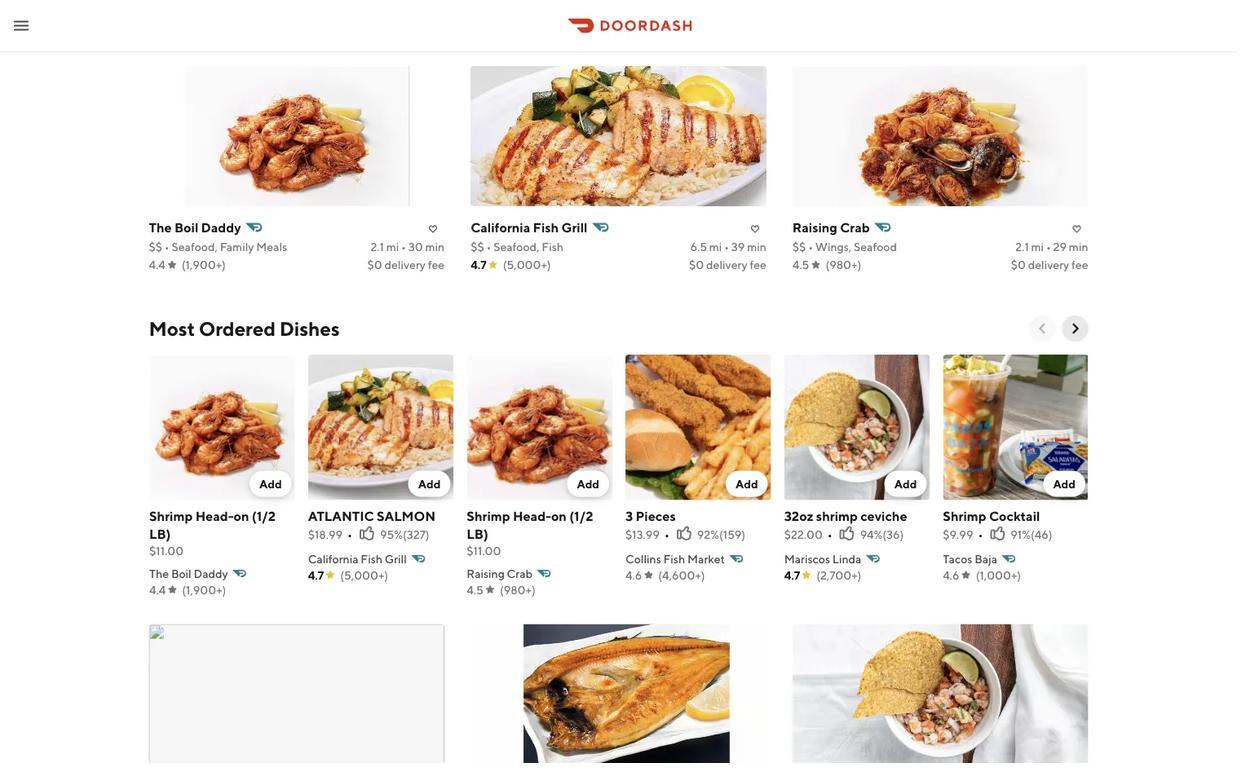 Task type: describe. For each thing, give the bounding box(es) containing it.
add for collins fish market
[[735, 477, 758, 491]]

3 $​0 from the left
[[1011, 258, 1026, 272]]

(2,700+)
[[816, 569, 861, 582]]

shrimp for the
[[149, 508, 192, 524]]

min for daddy
[[425, 240, 445, 254]]

• for $$ • seafood, fish
[[486, 240, 491, 254]]

4.6 for shrimp
[[943, 569, 959, 582]]

fish for 6.5 mi • 39 min
[[533, 220, 559, 235]]

• for $$ • wings, seafood
[[808, 240, 813, 254]]

raising for (980+)
[[466, 567, 504, 580]]

grill for (5,000+)
[[384, 552, 406, 566]]

$18.99 •
[[308, 528, 352, 541]]

boil for (1,900+)
[[171, 567, 191, 580]]

$13.99 •
[[625, 528, 669, 541]]

lb) for the
[[149, 526, 170, 542]]

$9.99 •
[[943, 528, 983, 541]]

4.6 for 3
[[625, 569, 642, 582]]

min for grill
[[747, 240, 767, 254]]

dishes
[[280, 317, 340, 340]]

6.5 mi • 39 min
[[690, 240, 767, 254]]

(1/2 for the boil daddy
[[251, 508, 275, 524]]

$$ for the
[[149, 240, 162, 254]]

daddy for (1,900+)
[[193, 567, 228, 580]]

the for (1,900+)
[[149, 567, 168, 580]]

91%(46)
[[1010, 528, 1052, 541]]

2.1 mi • 30 min
[[371, 240, 445, 254]]

most
[[149, 317, 195, 340]]

ordered
[[199, 317, 276, 340]]

3 min from the left
[[1069, 240, 1088, 254]]

94%(36)
[[860, 528, 904, 541]]

$​0 delivery fee for daddy
[[367, 258, 445, 272]]

$​0 for grill
[[689, 258, 704, 272]]

• for $9.99 •
[[978, 528, 983, 541]]

$$ • wings, seafood
[[793, 240, 897, 254]]

california for (5,000+)
[[308, 552, 358, 566]]

32oz
[[784, 508, 813, 524]]

california for 6.5 mi • 39 min
[[471, 220, 530, 235]]

shrimp cocktail
[[943, 508, 1040, 524]]

pieces
[[635, 508, 675, 524]]

3
[[625, 508, 633, 524]]

2.1 for raising crab
[[1016, 240, 1029, 254]]

crab for 2.1 mi • 29 min
[[840, 220, 870, 235]]

(1/2 for raising crab
[[569, 508, 593, 524]]

fee for grill
[[750, 258, 767, 272]]

salmon
[[376, 508, 435, 524]]

mariscos linda
[[784, 552, 861, 566]]

$​0 delivery fee for grill
[[689, 258, 767, 272]]

$11.00 for raising
[[466, 544, 501, 558]]

$18.99
[[308, 528, 342, 541]]

seafood, for boil
[[172, 240, 218, 254]]

the boil daddy for 2.1 mi • 30 min
[[149, 220, 241, 235]]

3 shrimp from the left
[[943, 508, 986, 524]]

• for $$ • seafood, family meals
[[165, 240, 169, 254]]

add button for collins fish market
[[726, 471, 768, 497]]

mi for grill
[[709, 240, 722, 254]]

$9.99
[[943, 528, 973, 541]]

$$ • seafood, fish
[[471, 240, 564, 254]]

add button for raising crab
[[567, 471, 609, 497]]

2 4.4 from the top
[[149, 583, 165, 597]]

grill for 6.5 mi • 39 min
[[561, 220, 588, 235]]

3 delivery from the left
[[1028, 258, 1069, 272]]

fee for daddy
[[428, 258, 445, 272]]

raising crab for 2.1 mi • 29 min
[[793, 220, 870, 235]]

$22.00 •
[[784, 528, 832, 541]]

add for the boil daddy
[[259, 477, 282, 491]]

california fish grill for 6.5 mi • 39 min
[[471, 220, 588, 235]]

1 4.4 from the top
[[149, 258, 165, 272]]

delivery for daddy
[[384, 258, 426, 272]]

$22.00
[[784, 528, 822, 541]]

open menu image
[[11, 16, 31, 35]]

head- for the boil daddy
[[195, 508, 233, 524]]

tacos baja
[[943, 552, 997, 566]]



Task type: vqa. For each thing, say whether or not it's contained in the screenshot.
bottommost "Glazed"
no



Task type: locate. For each thing, give the bounding box(es) containing it.
on
[[233, 508, 249, 524], [551, 508, 566, 524]]

1 horizontal spatial fee
[[750, 258, 767, 272]]

seafood
[[854, 240, 897, 254]]

lb) for raising
[[466, 526, 488, 542]]

2.1 mi • 29 min
[[1016, 240, 1088, 254]]

0 vertical spatial boil
[[174, 220, 198, 235]]

collins fish market
[[625, 552, 725, 566]]

$​0 delivery fee down 2.1 mi • 30 min
[[367, 258, 445, 272]]

1 vertical spatial california fish grill
[[308, 552, 406, 566]]

2 seafood, from the left
[[494, 240, 540, 254]]

1 horizontal spatial 4.7
[[471, 258, 487, 272]]

1 $​0 delivery fee from the left
[[367, 258, 445, 272]]

1 vertical spatial boil
[[171, 567, 191, 580]]

1 horizontal spatial mi
[[709, 240, 722, 254]]

1 horizontal spatial shrimp
[[466, 508, 510, 524]]

tacos
[[943, 552, 972, 566]]

1 horizontal spatial (1/2
[[569, 508, 593, 524]]

1 $$ from the left
[[149, 240, 162, 254]]

meals
[[256, 240, 287, 254]]

1 lb) from the left
[[149, 526, 170, 542]]

0 vertical spatial (980+)
[[826, 258, 861, 272]]

1 horizontal spatial seafood,
[[494, 240, 540, 254]]

1 horizontal spatial shrimp head-on (1/2 lb) $11.00
[[466, 508, 593, 558]]

2 $11.00 from the left
[[466, 544, 501, 558]]

min
[[425, 240, 445, 254], [747, 240, 767, 254], [1069, 240, 1088, 254]]

2 horizontal spatial $​0 delivery fee
[[1011, 258, 1088, 272]]

• down shrimp cocktail at the right bottom of the page
[[978, 528, 983, 541]]

2 horizontal spatial $$
[[793, 240, 806, 254]]

• for $13.99 •
[[664, 528, 669, 541]]

29
[[1053, 240, 1067, 254]]

2 shrimp from the left
[[466, 508, 510, 524]]

0 horizontal spatial california
[[308, 552, 358, 566]]

1 horizontal spatial lb)
[[466, 526, 488, 542]]

california fish grill up $$ • seafood, fish
[[471, 220, 588, 235]]

2 horizontal spatial fee
[[1072, 258, 1088, 272]]

collins
[[625, 552, 661, 566]]

(5,000+)
[[503, 258, 551, 272], [340, 569, 388, 582]]

1 vertical spatial the
[[149, 567, 168, 580]]

1 horizontal spatial $​0 delivery fee
[[689, 258, 767, 272]]

0 horizontal spatial delivery
[[384, 258, 426, 272]]

3 pieces
[[625, 508, 675, 524]]

delivery for grill
[[706, 258, 748, 272]]

$$ for california
[[471, 240, 484, 254]]

0 vertical spatial grill
[[561, 220, 588, 235]]

1 vertical spatial the boil daddy
[[149, 567, 228, 580]]

grill
[[561, 220, 588, 235], [384, 552, 406, 566]]

0 horizontal spatial $11.00
[[149, 544, 183, 558]]

raising
[[793, 220, 838, 235], [466, 567, 504, 580]]

1 horizontal spatial 4.5
[[793, 258, 809, 272]]

$$ left "wings,"
[[793, 240, 806, 254]]

seafood, for fish
[[494, 240, 540, 254]]

min right '29'
[[1069, 240, 1088, 254]]

daddy
[[201, 220, 241, 235], [193, 567, 228, 580]]

raising crab for (980+)
[[466, 567, 532, 580]]

0 horizontal spatial (980+)
[[499, 583, 535, 597]]

market
[[687, 552, 725, 566]]

add button
[[249, 471, 291, 497], [408, 471, 450, 497], [567, 471, 609, 497], [726, 471, 768, 497], [884, 471, 926, 497], [884, 471, 926, 497], [1043, 471, 1085, 497]]

shrimp for raising
[[466, 508, 510, 524]]

2 the from the top
[[149, 567, 168, 580]]

2 head- from the left
[[513, 508, 551, 524]]

0 horizontal spatial 4.7
[[308, 569, 324, 582]]

2 horizontal spatial mi
[[1031, 240, 1044, 254]]

1 4.6 from the left
[[625, 569, 642, 582]]

• left 39
[[724, 240, 729, 254]]

0 vertical spatial (5,000+)
[[503, 258, 551, 272]]

• left '29'
[[1046, 240, 1051, 254]]

1 vertical spatial raising crab
[[466, 567, 532, 580]]

$$ for raising
[[793, 240, 806, 254]]

seafood,
[[172, 240, 218, 254], [494, 240, 540, 254]]

0 horizontal spatial 4.5
[[466, 583, 483, 597]]

(5,000+) down $$ • seafood, fish
[[503, 258, 551, 272]]

0 vertical spatial california
[[471, 220, 530, 235]]

3 $$ from the left
[[793, 240, 806, 254]]

(1/2 left the atlantic at the left of the page
[[251, 508, 275, 524]]

4 add from the left
[[735, 477, 758, 491]]

head-
[[195, 508, 233, 524], [513, 508, 551, 524]]

lb)
[[149, 526, 170, 542], [466, 526, 488, 542]]

delivery down 2.1 mi • 30 min
[[384, 258, 426, 272]]

0 horizontal spatial $​0 delivery fee
[[367, 258, 445, 272]]

wings,
[[815, 240, 852, 254]]

california fish grill for (5,000+)
[[308, 552, 406, 566]]

california fish grill
[[471, 220, 588, 235], [308, 552, 406, 566]]

1 the boil daddy from the top
[[149, 220, 241, 235]]

(980+)
[[826, 258, 861, 272], [499, 583, 535, 597]]

4.6 down collins
[[625, 569, 642, 582]]

add button for tacos baja
[[1043, 471, 1085, 497]]

0 vertical spatial raising crab
[[793, 220, 870, 235]]

add for california fish grill
[[418, 477, 440, 491]]

0 vertical spatial raising
[[793, 220, 838, 235]]

1 $​0 from the left
[[367, 258, 382, 272]]

add
[[259, 477, 282, 491], [418, 477, 440, 491], [577, 477, 599, 491], [735, 477, 758, 491], [894, 477, 917, 491], [1053, 477, 1075, 491]]

• for $18.99 •
[[347, 528, 352, 541]]

1 shrimp head-on (1/2 lb) $11.00 from the left
[[149, 508, 275, 558]]

california fish grill down "$18.99 •"
[[308, 552, 406, 566]]

5 add from the left
[[894, 477, 917, 491]]

the boil daddy
[[149, 220, 241, 235], [149, 567, 228, 580]]

1 horizontal spatial (980+)
[[826, 258, 861, 272]]

1 horizontal spatial 4.6
[[943, 569, 959, 582]]

the for 2.1 mi • 30 min
[[149, 220, 172, 235]]

delivery down "2.1 mi • 29 min"
[[1028, 258, 1069, 272]]

(1/2 left 3
[[569, 508, 593, 524]]

on for the boil daddy
[[233, 508, 249, 524]]

0 vertical spatial daddy
[[201, 220, 241, 235]]

crab
[[840, 220, 870, 235], [507, 567, 532, 580]]

1 2.1 from the left
[[371, 240, 384, 254]]

(1,900+)
[[182, 258, 226, 272], [182, 583, 226, 597]]

raising for 2.1 mi • 29 min
[[793, 220, 838, 235]]

0 horizontal spatial lb)
[[149, 526, 170, 542]]

1 vertical spatial (980+)
[[499, 583, 535, 597]]

grill up $$ • seafood, fish
[[561, 220, 588, 235]]

0 horizontal spatial mi
[[386, 240, 399, 254]]

2 on from the left
[[551, 508, 566, 524]]

the
[[149, 220, 172, 235], [149, 567, 168, 580]]

• left "wings,"
[[808, 240, 813, 254]]

4.4
[[149, 258, 165, 272], [149, 583, 165, 597]]

4.7 down $$ • seafood, fish
[[471, 258, 487, 272]]

add for raising crab
[[577, 477, 599, 491]]

1 (1/2 from the left
[[251, 508, 275, 524]]

fish
[[533, 220, 559, 235], [542, 240, 564, 254], [360, 552, 382, 566], [663, 552, 685, 566]]

0 horizontal spatial (1/2
[[251, 508, 275, 524]]

$11.00
[[149, 544, 183, 558], [466, 544, 501, 558]]

1 fee from the left
[[428, 258, 445, 272]]

2.1 left 30 on the top left of the page
[[371, 240, 384, 254]]

california
[[471, 220, 530, 235], [308, 552, 358, 566]]

1 add from the left
[[259, 477, 282, 491]]

the boil daddy for (1,900+)
[[149, 567, 228, 580]]

1 horizontal spatial california fish grill
[[471, 220, 588, 235]]

most ordered dishes
[[149, 317, 340, 340]]

0 horizontal spatial 2.1
[[371, 240, 384, 254]]

0 horizontal spatial on
[[233, 508, 249, 524]]

2 (1,900+) from the top
[[182, 583, 226, 597]]

crab for (980+)
[[507, 567, 532, 580]]

mi
[[386, 240, 399, 254], [709, 240, 722, 254], [1031, 240, 1044, 254]]

4.7 for 32oz shrimp ceviche
[[784, 569, 800, 582]]

mi left 30 on the top left of the page
[[386, 240, 399, 254]]

2 horizontal spatial $​0
[[1011, 258, 1026, 272]]

•
[[165, 240, 169, 254], [401, 240, 406, 254], [486, 240, 491, 254], [724, 240, 729, 254], [808, 240, 813, 254], [1046, 240, 1051, 254], [347, 528, 352, 541], [664, 528, 669, 541], [827, 528, 832, 541], [978, 528, 983, 541]]

next button of carousel image
[[1067, 321, 1084, 337]]

fee down 2.1 mi • 30 min
[[428, 258, 445, 272]]

1 vertical spatial raising
[[466, 567, 504, 580]]

30
[[408, 240, 423, 254]]

1 vertical spatial grill
[[384, 552, 406, 566]]

2 the boil daddy from the top
[[149, 567, 228, 580]]

0 horizontal spatial california fish grill
[[308, 552, 406, 566]]

1 vertical spatial 4.4
[[149, 583, 165, 597]]

1 horizontal spatial (5,000+)
[[503, 258, 551, 272]]

95%(327)
[[380, 528, 429, 541]]

4.5
[[793, 258, 809, 272], [466, 583, 483, 597]]

2 $​0 delivery fee from the left
[[689, 258, 767, 272]]

1 vertical spatial crab
[[507, 567, 532, 580]]

1 head- from the left
[[195, 508, 233, 524]]

4.7 for atlantic salmon
[[308, 569, 324, 582]]

1 vertical spatial 4.5
[[466, 583, 483, 597]]

• down shrimp
[[827, 528, 832, 541]]

california down "$18.99 •"
[[308, 552, 358, 566]]

$$ • seafood, family meals
[[149, 240, 287, 254]]

4.6 down "tacos" in the right bottom of the page
[[943, 569, 959, 582]]

2 horizontal spatial 4.7
[[784, 569, 800, 582]]

2 mi from the left
[[709, 240, 722, 254]]

2 $$ from the left
[[471, 240, 484, 254]]

$11.00 for the
[[149, 544, 183, 558]]

1 the from the top
[[149, 220, 172, 235]]

1 min from the left
[[425, 240, 445, 254]]

$​0
[[367, 258, 382, 272], [689, 258, 704, 272], [1011, 258, 1026, 272]]

• left family at the top left of the page
[[165, 240, 169, 254]]

• left 30 on the top left of the page
[[401, 240, 406, 254]]

3 $​0 delivery fee from the left
[[1011, 258, 1088, 272]]

ceviche
[[860, 508, 907, 524]]

1 horizontal spatial crab
[[840, 220, 870, 235]]

shrimp
[[816, 508, 858, 524]]

on for raising crab
[[551, 508, 566, 524]]

1 vertical spatial (1,900+)
[[182, 583, 226, 597]]

1 horizontal spatial raising
[[793, 220, 838, 235]]

0 horizontal spatial crab
[[507, 567, 532, 580]]

2 delivery from the left
[[706, 258, 748, 272]]

0 horizontal spatial 4.6
[[625, 569, 642, 582]]

atlantic salmon
[[308, 508, 435, 524]]

fee down 6.5 mi • 39 min
[[750, 258, 767, 272]]

$13.99
[[625, 528, 659, 541]]

family
[[220, 240, 254, 254]]

add for tacos baja
[[1053, 477, 1075, 491]]

2 4.6 from the left
[[943, 569, 959, 582]]

1 horizontal spatial california
[[471, 220, 530, 235]]

4.7
[[471, 258, 487, 272], [308, 569, 324, 582], [784, 569, 800, 582]]

delivery
[[384, 258, 426, 272], [706, 258, 748, 272], [1028, 258, 1069, 272]]

• down pieces at the bottom of the page
[[664, 528, 669, 541]]

raising crab
[[793, 220, 870, 235], [466, 567, 532, 580]]

1 vertical spatial daddy
[[193, 567, 228, 580]]

1 delivery from the left
[[384, 258, 426, 272]]

• for $22.00 •
[[827, 528, 832, 541]]

1 horizontal spatial $$
[[471, 240, 484, 254]]

mi right 6.5
[[709, 240, 722, 254]]

92%(159)
[[697, 528, 745, 541]]

1 horizontal spatial delivery
[[706, 258, 748, 272]]

0 horizontal spatial raising crab
[[466, 567, 532, 580]]

$​0 down "2.1 mi • 29 min"
[[1011, 258, 1026, 272]]

1 horizontal spatial 2.1
[[1016, 240, 1029, 254]]

2 add from the left
[[418, 477, 440, 491]]

2 lb) from the left
[[466, 526, 488, 542]]

0 vertical spatial california fish grill
[[471, 220, 588, 235]]

3 mi from the left
[[1031, 240, 1044, 254]]

$​0 for daddy
[[367, 258, 382, 272]]

0 horizontal spatial (5,000+)
[[340, 569, 388, 582]]

shrimp head-on (1/2 lb) $11.00 for the boil daddy
[[149, 508, 275, 558]]

$$
[[149, 240, 162, 254], [471, 240, 484, 254], [793, 240, 806, 254]]

$$ left family at the top left of the page
[[149, 240, 162, 254]]

(1/2
[[251, 508, 275, 524], [569, 508, 593, 524]]

2 horizontal spatial delivery
[[1028, 258, 1069, 272]]

0 vertical spatial 4.5
[[793, 258, 809, 272]]

0 vertical spatial the boil daddy
[[149, 220, 241, 235]]

6 add from the left
[[1053, 477, 1075, 491]]

$​0 delivery fee down "2.1 mi • 29 min"
[[1011, 258, 1088, 272]]

0 horizontal spatial head-
[[195, 508, 233, 524]]

4.7 down '$18.99'
[[308, 569, 324, 582]]

add button for the boil daddy
[[249, 471, 291, 497]]

0 vertical spatial 4.4
[[149, 258, 165, 272]]

previous button of carousel image
[[1035, 321, 1051, 337]]

cocktail
[[989, 508, 1040, 524]]

boil for 2.1 mi • 30 min
[[174, 220, 198, 235]]

6.5
[[690, 240, 707, 254]]

$​0 down 6.5
[[689, 258, 704, 272]]

2 fee from the left
[[750, 258, 767, 272]]

1 horizontal spatial raising crab
[[793, 220, 870, 235]]

add button for california fish grill
[[408, 471, 450, 497]]

3 fee from the left
[[1072, 258, 1088, 272]]

2 (1/2 from the left
[[569, 508, 593, 524]]

shrimp head-on (1/2 lb) $11.00 for raising crab
[[466, 508, 593, 558]]

0 vertical spatial (1,900+)
[[182, 258, 226, 272]]

1 horizontal spatial min
[[747, 240, 767, 254]]

2.1
[[371, 240, 384, 254], [1016, 240, 1029, 254]]

0 horizontal spatial fee
[[428, 258, 445, 272]]

$​0 delivery fee down 6.5 mi • 39 min
[[689, 258, 767, 272]]

1 mi from the left
[[386, 240, 399, 254]]

shrimp head-on (1/2 lb) $11.00
[[149, 508, 275, 558], [466, 508, 593, 558]]

2 $​0 from the left
[[689, 258, 704, 272]]

baja
[[974, 552, 997, 566]]

atlantic
[[308, 508, 374, 524]]

2 2.1 from the left
[[1016, 240, 1029, 254]]

(4,600+)
[[658, 569, 705, 582]]

(1,000+)
[[976, 569, 1021, 582]]

head- for raising crab
[[513, 508, 551, 524]]

1 horizontal spatial grill
[[561, 220, 588, 235]]

grill down 95%(327)
[[384, 552, 406, 566]]

0 horizontal spatial $$
[[149, 240, 162, 254]]

2.1 for the boil daddy
[[371, 240, 384, 254]]

1 horizontal spatial $11.00
[[466, 544, 501, 558]]

1 horizontal spatial on
[[551, 508, 566, 524]]

0 horizontal spatial seafood,
[[172, 240, 218, 254]]

$$ right 30 on the top left of the page
[[471, 240, 484, 254]]

0 horizontal spatial grill
[[384, 552, 406, 566]]

0 vertical spatial crab
[[840, 220, 870, 235]]

0 horizontal spatial shrimp
[[149, 508, 192, 524]]

fish for (4,600+)
[[663, 552, 685, 566]]

min right 39
[[747, 240, 767, 254]]

min right 30 on the top left of the page
[[425, 240, 445, 254]]

0 horizontal spatial raising
[[466, 567, 504, 580]]

fee
[[428, 258, 445, 272], [750, 258, 767, 272], [1072, 258, 1088, 272]]

1 (1,900+) from the top
[[182, 258, 226, 272]]

0 horizontal spatial shrimp head-on (1/2 lb) $11.00
[[149, 508, 275, 558]]

mi left '29'
[[1031, 240, 1044, 254]]

1 on from the left
[[233, 508, 249, 524]]

2.1 left '29'
[[1016, 240, 1029, 254]]

4.6
[[625, 569, 642, 582], [943, 569, 959, 582]]

2 shrimp head-on (1/2 lb) $11.00 from the left
[[466, 508, 593, 558]]

1 horizontal spatial $​0
[[689, 258, 704, 272]]

california up $$ • seafood, fish
[[471, 220, 530, 235]]

0 vertical spatial the
[[149, 220, 172, 235]]

1 seafood, from the left
[[172, 240, 218, 254]]

shrimp
[[149, 508, 192, 524], [466, 508, 510, 524], [943, 508, 986, 524]]

mi for daddy
[[386, 240, 399, 254]]

$​0 delivery fee
[[367, 258, 445, 272], [689, 258, 767, 272], [1011, 258, 1088, 272]]

1 vertical spatial california
[[308, 552, 358, 566]]

linda
[[832, 552, 861, 566]]

mariscos
[[784, 552, 830, 566]]

• down the atlantic at the left of the page
[[347, 528, 352, 541]]

daddy for 2.1 mi • 30 min
[[201, 220, 241, 235]]

0 horizontal spatial min
[[425, 240, 445, 254]]

2 horizontal spatial min
[[1069, 240, 1088, 254]]

1 vertical spatial (5,000+)
[[340, 569, 388, 582]]

39
[[731, 240, 745, 254]]

$​0 down 2.1 mi • 30 min
[[367, 258, 382, 272]]

boil
[[174, 220, 198, 235], [171, 567, 191, 580]]

(5,000+) down "$18.99 •"
[[340, 569, 388, 582]]

2 horizontal spatial shrimp
[[943, 508, 986, 524]]

3 add from the left
[[577, 477, 599, 491]]

1 horizontal spatial head-
[[513, 508, 551, 524]]

0 horizontal spatial $​0
[[367, 258, 382, 272]]

delivery down 6.5 mi • 39 min
[[706, 258, 748, 272]]

fee down "2.1 mi • 29 min"
[[1072, 258, 1088, 272]]

2 min from the left
[[747, 240, 767, 254]]

• right 30 on the top left of the page
[[486, 240, 491, 254]]

1 $11.00 from the left
[[149, 544, 183, 558]]

4.7 down mariscos
[[784, 569, 800, 582]]

1 shrimp from the left
[[149, 508, 192, 524]]

fish for (5,000+)
[[360, 552, 382, 566]]

32oz shrimp ceviche
[[784, 508, 907, 524]]



